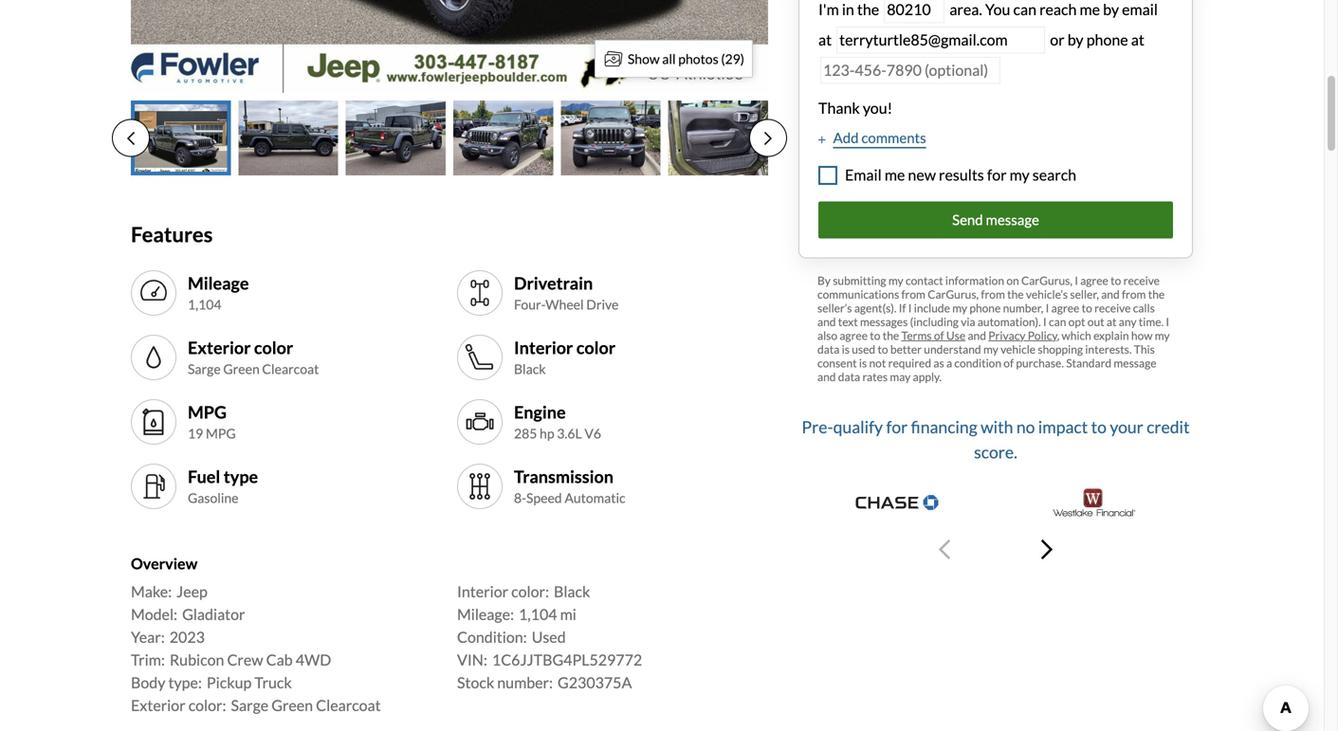 Task type: describe. For each thing, give the bounding box(es) containing it.
interior color black
[[514, 337, 616, 377]]

or by phone at
[[1050, 30, 1145, 49]]

mileage:
[[457, 605, 514, 624]]

hp
[[540, 426, 554, 442]]

interior color image
[[465, 342, 495, 373]]

chevron left image
[[939, 538, 950, 561]]

exterior inside exterior color sarge green clearcoat
[[188, 337, 251, 358]]

pre-qualify for financing with no impact to your credit score.
[[802, 417, 1190, 462]]

vehicle
[[1001, 342, 1036, 356]]

prev page image
[[127, 131, 135, 146]]

view vehicle photo 3 image
[[346, 101, 446, 175]]

communications
[[818, 287, 899, 301]]

Zip code field
[[884, 0, 945, 23]]

score.
[[974, 442, 1018, 462]]

my right include
[[952, 301, 967, 315]]

color for exterior color
[[254, 337, 293, 358]]

0 vertical spatial for
[[987, 165, 1007, 184]]

exterior inside make: jeep model: gladiator year: 2023 trim: rubicon crew cab 4wd body type: pickup truck exterior color: sarge green clearcoat
[[131, 696, 186, 715]]

vin:
[[457, 651, 487, 669]]

terms of use and privacy policy
[[902, 328, 1057, 342]]

3 from from the left
[[1122, 287, 1146, 301]]

area.
[[950, 0, 982, 18]]

impact
[[1038, 417, 1088, 437]]

purchase.
[[1016, 356, 1064, 370]]

and left text
[[818, 315, 836, 328]]

search
[[1033, 165, 1077, 184]]

gasoline
[[188, 490, 239, 506]]

me inside the area. you can reach me by email at
[[1080, 0, 1100, 18]]

seller,
[[1070, 287, 1099, 301]]

view vehicle photo 6 image
[[668, 101, 768, 175]]

engine image
[[465, 407, 495, 437]]

you
[[985, 0, 1011, 18]]

for inside pre-qualify for financing with no impact to your credit score.
[[886, 417, 908, 437]]

black for color
[[514, 361, 546, 377]]

interior for color
[[514, 337, 573, 358]]

, which explain how my data is used to better understand my vehicle shopping interests. this consent is not required as a condition of purchase. standard message and data rates may apply.
[[818, 328, 1170, 383]]

send message button
[[819, 202, 1173, 238]]

add
[[833, 129, 859, 146]]

with
[[981, 417, 1013, 437]]

contact
[[906, 273, 943, 287]]

to up which
[[1082, 301, 1092, 315]]

cab
[[266, 651, 293, 669]]

color: inside interior color: black mileage: 1,104 mi condition: used vin: 1c6jjtbg4pl529772 stock number: g230375a
[[511, 583, 549, 601]]

at inside the area. you can reach me by email at
[[819, 30, 832, 49]]

0 horizontal spatial cargurus,
[[928, 287, 979, 301]]

rubicon
[[170, 651, 224, 669]]

19
[[188, 426, 203, 442]]

rates
[[863, 370, 888, 383]]

agent(s).
[[854, 301, 897, 315]]

email me new results for my search
[[845, 165, 1077, 184]]

may
[[890, 370, 911, 383]]

year:
[[131, 628, 165, 647]]

thank you!
[[819, 99, 893, 117]]

drivetrain image
[[465, 278, 495, 308]]

my left search
[[1010, 165, 1030, 184]]

mpg image
[[138, 407, 169, 437]]

(including
[[910, 315, 959, 328]]

used
[[532, 628, 566, 647]]

any
[[1119, 315, 1137, 328]]

drivetrain four-wheel drive
[[514, 273, 619, 313]]

truck
[[255, 674, 292, 692]]

mi
[[560, 605, 577, 624]]

results
[[939, 165, 984, 184]]

by submitting my contact information on cargurus, i agree to receive communications from cargurus, from the vehicle's seller, and from the seller's agent(s). if i include my phone number, i agree to receive calls and text messages (including via automation). i can opt out at any time. i also agree to the
[[818, 273, 1169, 342]]

model:
[[131, 605, 177, 624]]

4wd
[[296, 651, 331, 669]]

via
[[961, 315, 975, 328]]

chevron right image
[[1041, 538, 1053, 561]]

and right the seller,
[[1101, 287, 1120, 301]]

mileage 1,104
[[188, 273, 249, 313]]

send
[[952, 211, 983, 228]]

color: inside make: jeep model: gladiator year: 2023 trim: rubicon crew cab 4wd body type: pickup truck exterior color: sarge green clearcoat
[[188, 696, 226, 715]]

clearcoat inside make: jeep model: gladiator year: 2023 trim: rubicon crew cab 4wd body type: pickup truck exterior color: sarge green clearcoat
[[316, 696, 381, 715]]

on
[[1007, 273, 1019, 287]]

show all photos (29) link
[[595, 40, 753, 78]]

submitting
[[833, 273, 886, 287]]

used
[[852, 342, 876, 356]]

sarge inside make: jeep model: gladiator year: 2023 trim: rubicon crew cab 4wd body type: pickup truck exterior color: sarge green clearcoat
[[231, 696, 269, 715]]

i right time.
[[1166, 315, 1169, 328]]

you!
[[863, 99, 893, 117]]

0 horizontal spatial is
[[842, 342, 850, 356]]

make: jeep model: gladiator year: 2023 trim: rubicon crew cab 4wd body type: pickup truck exterior color: sarge green clearcoat
[[131, 583, 381, 715]]

2023
[[170, 628, 205, 647]]

transmission image
[[465, 471, 495, 502]]

body
[[131, 674, 165, 692]]

terms
[[902, 328, 932, 342]]

your
[[1110, 417, 1144, 437]]

jeep
[[177, 583, 208, 601]]

information
[[946, 273, 1004, 287]]

number,
[[1003, 301, 1044, 315]]

email
[[1122, 0, 1158, 18]]

wheel
[[546, 297, 584, 313]]

Phone (optional) telephone field
[[820, 57, 1001, 84]]

thank
[[819, 99, 860, 117]]

can inside the area. you can reach me by email at
[[1013, 0, 1037, 18]]

speed
[[526, 490, 562, 506]]

i left ,
[[1043, 315, 1047, 328]]

interior for color:
[[457, 583, 508, 601]]

to right the seller,
[[1111, 273, 1121, 287]]

1,104 inside interior color: black mileage: 1,104 mi condition: used vin: 1c6jjtbg4pl529772 stock number: g230375a
[[519, 605, 557, 624]]

new
[[908, 165, 936, 184]]

consent
[[818, 356, 857, 370]]

g230375a
[[558, 674, 632, 692]]

of inside , which explain how my data is used to better understand my vehicle shopping interests. this consent is not required as a condition of purchase. standard message and data rates may apply.
[[1004, 356, 1014, 370]]

0 horizontal spatial by
[[1068, 30, 1084, 49]]

show
[[628, 51, 660, 67]]

to inside pre-qualify for financing with no impact to your credit score.
[[1091, 417, 1107, 437]]

drive
[[586, 297, 619, 313]]

1 horizontal spatial the
[[1007, 287, 1024, 301]]

to down the agent(s).
[[870, 328, 881, 342]]

vehicle's
[[1026, 287, 1068, 301]]

text
[[838, 315, 858, 328]]

stock
[[457, 674, 494, 692]]

2 horizontal spatial at
[[1131, 30, 1145, 49]]

add comments
[[833, 129, 926, 146]]

a
[[947, 356, 952, 370]]

vehicle full photo image
[[131, 0, 768, 93]]

1c6jjtbg4pl529772
[[492, 651, 642, 669]]

engine 285 hp 3.6l v6
[[514, 402, 601, 442]]

automatic
[[565, 490, 626, 506]]

1 horizontal spatial cargurus,
[[1021, 273, 1073, 287]]

0 vertical spatial receive
[[1124, 273, 1160, 287]]

required
[[888, 356, 931, 370]]



Task type: locate. For each thing, give the bounding box(es) containing it.
1 vertical spatial for
[[886, 417, 908, 437]]

0 horizontal spatial phone
[[970, 301, 1001, 315]]

2 horizontal spatial from
[[1122, 287, 1146, 301]]

make:
[[131, 583, 172, 601]]

me
[[1080, 0, 1100, 18], [885, 165, 905, 184]]

1 vertical spatial phone
[[970, 301, 1001, 315]]

color for interior color
[[576, 337, 616, 358]]

qualify
[[833, 417, 883, 437]]

i right number,
[[1046, 301, 1049, 315]]

shopping
[[1038, 342, 1083, 356]]

3.6l
[[557, 426, 582, 442]]

1 vertical spatial green
[[271, 696, 313, 715]]

1 horizontal spatial color:
[[511, 583, 549, 601]]

black for color:
[[554, 583, 590, 601]]

by right or
[[1068, 30, 1084, 49]]

is
[[842, 342, 850, 356], [859, 356, 867, 370]]

better
[[891, 342, 922, 356]]

1 vertical spatial me
[[885, 165, 905, 184]]

1 vertical spatial sarge
[[231, 696, 269, 715]]

comments
[[862, 129, 926, 146]]

0 horizontal spatial of
[[934, 328, 944, 342]]

1 vertical spatial 1,104
[[519, 605, 557, 624]]

from up '(including'
[[902, 287, 926, 301]]

pre-
[[802, 417, 833, 437]]

2 color from the left
[[576, 337, 616, 358]]

0 vertical spatial agree
[[1080, 273, 1109, 287]]

0 horizontal spatial the
[[883, 328, 899, 342]]

message right send in the top of the page
[[986, 211, 1039, 228]]

color inside exterior color sarge green clearcoat
[[254, 337, 293, 358]]

is left not
[[859, 356, 867, 370]]

also
[[818, 328, 838, 342]]

the up automation).
[[1007, 287, 1024, 301]]

1 horizontal spatial at
[[1107, 315, 1117, 328]]

me left new at the top right of the page
[[885, 165, 905, 184]]

time.
[[1139, 315, 1164, 328]]

i right if
[[908, 301, 912, 315]]

as
[[934, 356, 944, 370]]

of left use
[[934, 328, 944, 342]]

1 horizontal spatial green
[[271, 696, 313, 715]]

exterior down mileage 1,104
[[188, 337, 251, 358]]

exterior color image
[[138, 342, 169, 373]]

privacy policy link
[[989, 328, 1057, 342]]

0 horizontal spatial interior
[[457, 583, 508, 601]]

message inside button
[[986, 211, 1039, 228]]

0 vertical spatial data
[[818, 342, 840, 356]]

is left used on the top right
[[842, 342, 850, 356]]

phone down "email"
[[1087, 30, 1128, 49]]

receive up calls in the top of the page
[[1124, 273, 1160, 287]]

of down privacy
[[1004, 356, 1014, 370]]

include
[[914, 301, 950, 315]]

1 horizontal spatial phone
[[1087, 30, 1128, 49]]

drivetrain
[[514, 273, 593, 293]]

cargurus,
[[1021, 273, 1073, 287], [928, 287, 979, 301]]

view vehicle photo 5 image
[[561, 101, 661, 175]]

green inside make: jeep model: gladiator year: 2023 trim: rubicon crew cab 4wd body type: pickup truck exterior color: sarge green clearcoat
[[271, 696, 313, 715]]

explain
[[1094, 328, 1129, 342]]

condition
[[954, 356, 1002, 370]]

0 horizontal spatial sarge
[[188, 361, 221, 377]]

2 horizontal spatial the
[[1148, 287, 1165, 301]]

i
[[1075, 273, 1078, 287], [908, 301, 912, 315], [1046, 301, 1049, 315], [1043, 315, 1047, 328], [1166, 315, 1169, 328]]

data left rates
[[838, 370, 860, 383]]

0 vertical spatial phone
[[1087, 30, 1128, 49]]

1 vertical spatial clearcoat
[[316, 696, 381, 715]]

2 vertical spatial agree
[[840, 328, 868, 342]]

to left your
[[1091, 417, 1107, 437]]

interior color: black mileage: 1,104 mi condition: used vin: 1c6jjtbg4pl529772 stock number: g230375a
[[457, 583, 642, 692]]

exterior color sarge green clearcoat
[[188, 337, 319, 377]]

receive
[[1124, 273, 1160, 287], [1095, 301, 1131, 315]]

green down truck
[[271, 696, 313, 715]]

0 vertical spatial black
[[514, 361, 546, 377]]

0 horizontal spatial me
[[885, 165, 905, 184]]

for right results
[[987, 165, 1007, 184]]

policy
[[1028, 328, 1057, 342]]

2 horizontal spatial agree
[[1080, 273, 1109, 287]]

0 vertical spatial green
[[223, 361, 260, 377]]

reach
[[1040, 0, 1077, 18]]

mpg 19 mpg
[[188, 402, 236, 442]]

0 vertical spatial color:
[[511, 583, 549, 601]]

and right use
[[968, 328, 986, 342]]

green up mpg 19 mpg
[[223, 361, 260, 377]]

agree right 'also' on the top right
[[840, 328, 868, 342]]

can left the opt
[[1049, 315, 1066, 328]]

plus image
[[819, 135, 826, 144]]

receive up explain
[[1095, 301, 1131, 315]]

at down "email"
[[1131, 30, 1145, 49]]

1 color from the left
[[254, 337, 293, 358]]

0 horizontal spatial can
[[1013, 0, 1037, 18]]

1 vertical spatial by
[[1068, 30, 1084, 49]]

0 horizontal spatial exterior
[[131, 696, 186, 715]]

phone inside by submitting my contact information on cargurus, i agree to receive communications from cargurus, from the vehicle's seller, and from the seller's agent(s). if i include my phone number, i agree to receive calls and text messages (including via automation). i can opt out at any time. i also agree to the
[[970, 301, 1001, 315]]

0 vertical spatial 1,104
[[188, 297, 221, 313]]

0 vertical spatial exterior
[[188, 337, 251, 358]]

1 horizontal spatial me
[[1080, 0, 1100, 18]]

1 horizontal spatial for
[[987, 165, 1007, 184]]

1 vertical spatial black
[[554, 583, 590, 601]]

by left "email"
[[1103, 0, 1119, 18]]

my up if
[[889, 273, 904, 287]]

,
[[1057, 328, 1060, 342]]

0 horizontal spatial for
[[886, 417, 908, 437]]

1 horizontal spatial of
[[1004, 356, 1014, 370]]

i right vehicle's on the top right of the page
[[1075, 273, 1078, 287]]

to
[[1111, 273, 1121, 287], [1082, 301, 1092, 315], [870, 328, 881, 342], [878, 342, 888, 356], [1091, 417, 1107, 437]]

photos
[[678, 51, 719, 67]]

by inside the area. you can reach me by email at
[[1103, 0, 1119, 18]]

1 horizontal spatial exterior
[[188, 337, 251, 358]]

0 horizontal spatial color:
[[188, 696, 226, 715]]

1 vertical spatial can
[[1049, 315, 1066, 328]]

0 horizontal spatial green
[[223, 361, 260, 377]]

(29)
[[721, 51, 745, 67]]

2 from from the left
[[981, 287, 1005, 301]]

me up or by phone at
[[1080, 0, 1100, 18]]

0 horizontal spatial from
[[902, 287, 926, 301]]

0 vertical spatial by
[[1103, 0, 1119, 18]]

1 horizontal spatial interior
[[514, 337, 573, 358]]

at
[[819, 30, 832, 49], [1131, 30, 1145, 49], [1107, 315, 1117, 328]]

interior inside 'interior color black'
[[514, 337, 573, 358]]

0 vertical spatial of
[[934, 328, 944, 342]]

the up time.
[[1148, 287, 1165, 301]]

agree
[[1080, 273, 1109, 287], [1052, 301, 1080, 315], [840, 328, 868, 342]]

view vehicle photo 4 image
[[453, 101, 553, 175]]

color: down pickup
[[188, 696, 226, 715]]

color: up used
[[511, 583, 549, 601]]

view vehicle photo 2 image
[[238, 101, 338, 175]]

1 horizontal spatial from
[[981, 287, 1005, 301]]

1 vertical spatial exterior
[[131, 696, 186, 715]]

8-
[[514, 490, 526, 506]]

1,104 up used
[[519, 605, 557, 624]]

privacy
[[989, 328, 1026, 342]]

black inside 'interior color black'
[[514, 361, 546, 377]]

by
[[818, 273, 831, 287]]

285
[[514, 426, 537, 442]]

exterior down body
[[131, 696, 186, 715]]

to inside , which explain how my data is used to better understand my vehicle shopping interests. this consent is not required as a condition of purchase. standard message and data rates may apply.
[[878, 342, 888, 356]]

from left on
[[981, 287, 1005, 301]]

mpg right the 19
[[206, 426, 236, 442]]

0 horizontal spatial black
[[514, 361, 546, 377]]

out
[[1088, 315, 1105, 328]]

0 horizontal spatial 1,104
[[188, 297, 221, 313]]

0 vertical spatial clearcoat
[[262, 361, 319, 377]]

green inside exterior color sarge green clearcoat
[[223, 361, 260, 377]]

phone up the terms of use and privacy policy
[[970, 301, 1001, 315]]

financing
[[911, 417, 978, 437]]

mpg up the 19
[[188, 402, 227, 422]]

1 horizontal spatial sarge
[[231, 696, 269, 715]]

and
[[1101, 287, 1120, 301], [818, 315, 836, 328], [968, 328, 986, 342], [818, 370, 836, 383]]

0 vertical spatial can
[[1013, 0, 1037, 18]]

can right you
[[1013, 0, 1037, 18]]

number:
[[497, 674, 553, 692]]

fuel type gasoline
[[188, 466, 258, 506]]

cargurus, right on
[[1021, 273, 1073, 287]]

my left the vehicle at the top right of the page
[[984, 342, 998, 356]]

crew
[[227, 651, 263, 669]]

0 horizontal spatial at
[[819, 30, 832, 49]]

1 horizontal spatial message
[[1114, 356, 1157, 370]]

0 vertical spatial interior
[[514, 337, 573, 358]]

v6
[[585, 426, 601, 442]]

1 vertical spatial mpg
[[206, 426, 236, 442]]

0 horizontal spatial message
[[986, 211, 1039, 228]]

1 from from the left
[[902, 287, 926, 301]]

sarge inside exterior color sarge green clearcoat
[[188, 361, 221, 377]]

1,104 inside mileage 1,104
[[188, 297, 221, 313]]

mileage
[[188, 273, 249, 293]]

opt
[[1069, 315, 1085, 328]]

sarge down pickup
[[231, 696, 269, 715]]

color inside 'interior color black'
[[576, 337, 616, 358]]

0 vertical spatial mpg
[[188, 402, 227, 422]]

0 horizontal spatial agree
[[840, 328, 868, 342]]

apply.
[[913, 370, 942, 383]]

1,104 down mileage
[[188, 297, 221, 313]]

1 vertical spatial data
[[838, 370, 860, 383]]

data
[[818, 342, 840, 356], [838, 370, 860, 383]]

by
[[1103, 0, 1119, 18], [1068, 30, 1084, 49]]

black up mi
[[554, 583, 590, 601]]

interior up 'mileage:'
[[457, 583, 508, 601]]

clearcoat
[[262, 361, 319, 377], [316, 696, 381, 715]]

add comments button
[[819, 127, 926, 148]]

fuel
[[188, 466, 220, 487]]

0 vertical spatial sarge
[[188, 361, 221, 377]]

or
[[1050, 30, 1065, 49]]

show all photos (29)
[[628, 51, 745, 67]]

0 vertical spatial me
[[1080, 0, 1100, 18]]

1 vertical spatial interior
[[457, 583, 508, 601]]

black inside interior color: black mileage: 1,104 mi condition: used vin: 1c6jjtbg4pl529772 stock number: g230375a
[[554, 583, 590, 601]]

overview
[[131, 554, 198, 573]]

1 horizontal spatial agree
[[1052, 301, 1080, 315]]

at up thank
[[819, 30, 832, 49]]

cargurus, up via
[[928, 287, 979, 301]]

my right "how"
[[1155, 328, 1170, 342]]

1 horizontal spatial black
[[554, 583, 590, 601]]

tab list
[[112, 101, 787, 175]]

all
[[662, 51, 676, 67]]

1 horizontal spatial color
[[576, 337, 616, 358]]

and inside , which explain how my data is used to better understand my vehicle shopping interests. this consent is not required as a condition of purchase. standard message and data rates may apply.
[[818, 370, 836, 383]]

agree up ,
[[1052, 301, 1080, 315]]

1 vertical spatial message
[[1114, 356, 1157, 370]]

calls
[[1133, 301, 1155, 315]]

from up any
[[1122, 287, 1146, 301]]

next page image
[[764, 131, 772, 146]]

mileage image
[[138, 278, 169, 308]]

the left 'terms'
[[883, 328, 899, 342]]

message down "how"
[[1114, 356, 1157, 370]]

fuel type image
[[138, 471, 169, 502]]

interior inside interior color: black mileage: 1,104 mi condition: used vin: 1c6jjtbg4pl529772 stock number: g230375a
[[457, 583, 508, 601]]

interior down four-
[[514, 337, 573, 358]]

type
[[224, 466, 258, 487]]

0 vertical spatial message
[[986, 211, 1039, 228]]

1 vertical spatial color:
[[188, 696, 226, 715]]

features
[[131, 222, 213, 247]]

Email address email field
[[837, 27, 1045, 53]]

1 horizontal spatial 1,104
[[519, 605, 557, 624]]

transmission 8-speed automatic
[[514, 466, 626, 506]]

send message
[[952, 211, 1039, 228]]

color
[[254, 337, 293, 358], [576, 337, 616, 358]]

understand
[[924, 342, 981, 356]]

1 horizontal spatial by
[[1103, 0, 1119, 18]]

green
[[223, 361, 260, 377], [271, 696, 313, 715]]

how
[[1131, 328, 1153, 342]]

sarge right the "exterior color" icon
[[188, 361, 221, 377]]

trim:
[[131, 651, 165, 669]]

email
[[845, 165, 882, 184]]

if
[[899, 301, 906, 315]]

message inside , which explain how my data is used to better understand my vehicle shopping interests. this consent is not required as a condition of purchase. standard message and data rates may apply.
[[1114, 356, 1157, 370]]

engine
[[514, 402, 566, 422]]

data down text
[[818, 342, 840, 356]]

1 horizontal spatial is
[[859, 356, 867, 370]]

at right out
[[1107, 315, 1117, 328]]

black
[[514, 361, 546, 377], [554, 583, 590, 601]]

for right qualify at the right bottom of page
[[886, 417, 908, 437]]

view vehicle photo 1 image
[[131, 101, 231, 175]]

and down 'also' on the top right
[[818, 370, 836, 383]]

agree up out
[[1080, 273, 1109, 287]]

area. you can reach me by email at
[[819, 0, 1158, 49]]

black up engine
[[514, 361, 546, 377]]

four-
[[514, 297, 546, 313]]

can inside by submitting my contact information on cargurus, i agree to receive communications from cargurus, from the vehicle's seller, and from the seller's agent(s). if i include my phone number, i agree to receive calls and text messages (including via automation). i can opt out at any time. i also agree to the
[[1049, 315, 1066, 328]]

1 horizontal spatial can
[[1049, 315, 1066, 328]]

at inside by submitting my contact information on cargurus, i agree to receive communications from cargurus, from the vehicle's seller, and from the seller's agent(s). if i include my phone number, i agree to receive calls and text messages (including via automation). i can opt out at any time. i also agree to the
[[1107, 315, 1117, 328]]

clearcoat inside exterior color sarge green clearcoat
[[262, 361, 319, 377]]

1 vertical spatial agree
[[1052, 301, 1080, 315]]

terms of use link
[[902, 328, 966, 342]]

to right used on the top right
[[878, 342, 888, 356]]

1 vertical spatial of
[[1004, 356, 1014, 370]]

0 horizontal spatial color
[[254, 337, 293, 358]]

of
[[934, 328, 944, 342], [1004, 356, 1014, 370]]

1 vertical spatial receive
[[1095, 301, 1131, 315]]



Task type: vqa. For each thing, say whether or not it's contained in the screenshot.


